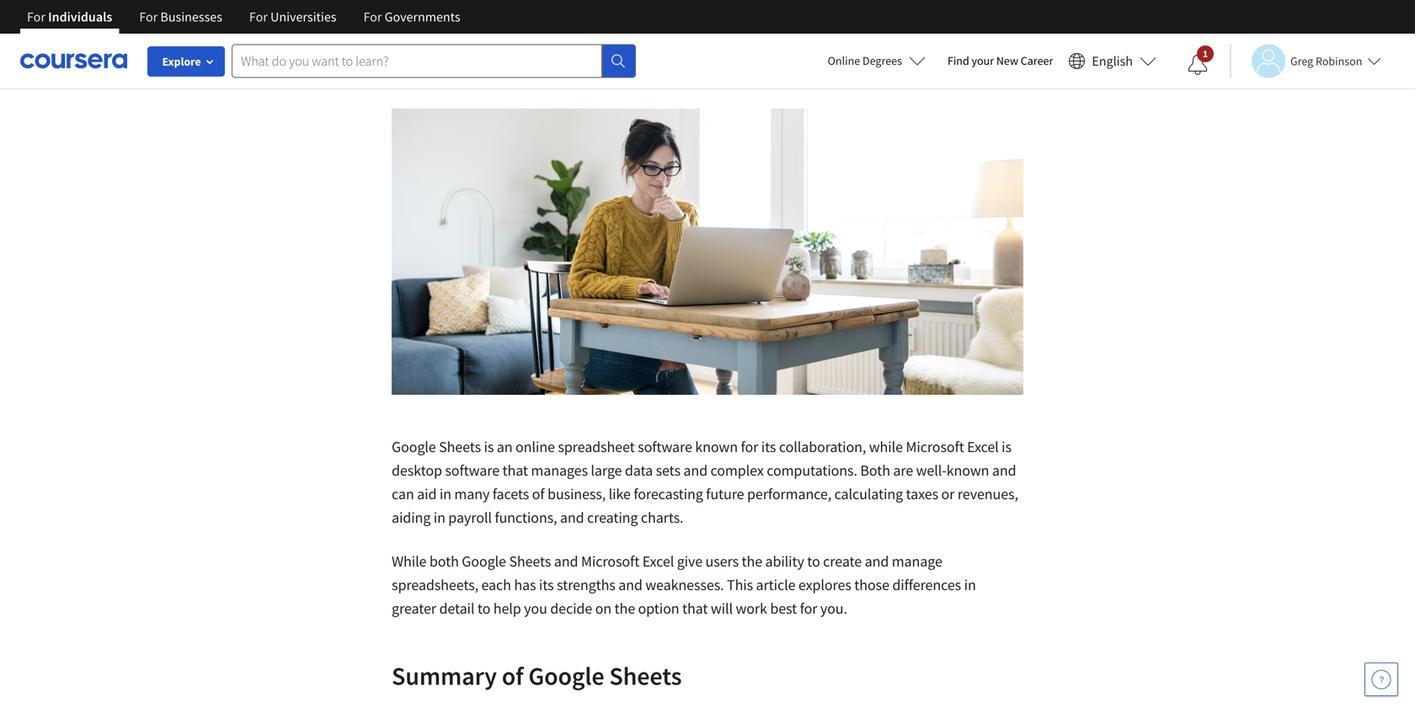 Task type: locate. For each thing, give the bounding box(es) containing it.
you
[[524, 600, 548, 619]]

0 horizontal spatial decide
[[392, 66, 434, 85]]

1 vertical spatial of
[[502, 661, 524, 692]]

decide down strengths
[[551, 600, 593, 619]]

the right about
[[506, 41, 527, 60]]

2 horizontal spatial is
[[1002, 438, 1012, 457]]

well-
[[917, 461, 947, 480]]

microsoft up strengths
[[581, 552, 640, 571]]

sheets left an
[[439, 438, 481, 457]]

of inside google sheets is an online spreadsheet software known for its collaboration, while microsoft excel is desktop software that manages large data sets and complex computations. both are well-known and can aid in many facets of business, like forecasting future performance, calculating taxes or revenues, aiding in payroll functions, and creating charts.
[[532, 485, 545, 504]]

create
[[823, 552, 862, 571]]

2 vertical spatial for
[[800, 600, 818, 619]]

for inside "while both google sheets and microsoft excel give users the ability to create and manage spreadsheets, each has its strengths and weaknesses. this article explores those differences in greater detail to help you decide on the option that will work best for you."
[[800, 600, 818, 619]]

1 vertical spatial that
[[683, 600, 708, 619]]

the inside learn more about the similarities and differences between google sheets and microsoft excel to decide which spreadsheet software is best for you.
[[506, 41, 527, 60]]

1 horizontal spatial decide
[[551, 600, 593, 619]]

aiding
[[392, 509, 431, 528]]

0 vertical spatial microsoft
[[877, 41, 936, 60]]

online
[[828, 53, 861, 68]]

explore button
[[147, 46, 225, 77]]

computations.
[[767, 461, 858, 480]]

1 vertical spatial microsoft
[[906, 438, 965, 457]]

0 vertical spatial excel
[[938, 41, 970, 60]]

differences down manage
[[893, 576, 962, 595]]

0 horizontal spatial software
[[445, 461, 500, 480]]

0 horizontal spatial for
[[657, 66, 675, 85]]

online
[[516, 438, 555, 457]]

collaboration,
[[779, 438, 867, 457]]

sets
[[656, 461, 681, 480]]

sheets
[[805, 41, 847, 60], [439, 438, 481, 457], [509, 552, 551, 571], [610, 661, 682, 692]]

sheets inside learn more about the similarities and differences between google sheets and microsoft excel to decide which spreadsheet software is best for you.
[[805, 41, 847, 60]]

google
[[758, 41, 802, 60], [392, 438, 436, 457], [462, 552, 506, 571], [529, 661, 605, 692]]

you.
[[678, 66, 705, 85], [821, 600, 848, 619]]

for
[[657, 66, 675, 85], [741, 438, 759, 457], [800, 600, 818, 619]]

1 vertical spatial best
[[771, 600, 797, 619]]

1 horizontal spatial the
[[615, 600, 635, 619]]

spreadsheet inside learn more about the similarities and differences between google sheets and microsoft excel to decide which spreadsheet software is best for you.
[[477, 66, 554, 85]]

differences
[[629, 41, 697, 60], [893, 576, 962, 595]]

google right between
[[758, 41, 802, 60]]

1 horizontal spatial of
[[532, 485, 545, 504]]

summary
[[392, 661, 497, 692]]

excel left your
[[938, 41, 970, 60]]

spreadsheet down about
[[477, 66, 554, 85]]

1 vertical spatial excel
[[968, 438, 999, 457]]

the
[[506, 41, 527, 60], [742, 552, 763, 571], [615, 600, 635, 619]]

for
[[27, 8, 45, 25], [139, 8, 158, 25], [249, 8, 268, 25], [364, 8, 382, 25]]

sheets inside "while both google sheets and microsoft excel give users the ability to create and manage spreadsheets, each has its strengths and weaknesses. this article explores those differences in greater detail to help you decide on the option that will work best for you."
[[509, 552, 551, 571]]

find your new career link
[[940, 51, 1062, 72]]

are
[[894, 461, 914, 480]]

0 vertical spatial best
[[628, 66, 654, 85]]

online degrees
[[828, 53, 903, 68]]

the up this
[[742, 552, 763, 571]]

of down help
[[502, 661, 524, 692]]

decide down learn
[[392, 66, 434, 85]]

is inside learn more about the similarities and differences between google sheets and microsoft excel to decide which spreadsheet software is best for you.
[[615, 66, 625, 85]]

you. down between
[[678, 66, 705, 85]]

•
[[516, 2, 520, 17]]

1 horizontal spatial that
[[683, 600, 708, 619]]

2 for from the left
[[139, 8, 158, 25]]

1 vertical spatial its
[[539, 576, 554, 595]]

its up complex
[[762, 438, 776, 457]]

1 horizontal spatial known
[[947, 461, 990, 480]]

1 vertical spatial for
[[741, 438, 759, 457]]

2 vertical spatial in
[[965, 576, 976, 595]]

find your new career
[[948, 53, 1054, 68]]

payroll
[[449, 509, 492, 528]]

of up 'functions,'
[[532, 485, 545, 504]]

differences left between
[[629, 41, 697, 60]]

while both google sheets and microsoft excel give users the ability to create and manage spreadsheets, each has its strengths and weaknesses. this article explores those differences in greater detail to help you decide on the option that will work best for you.
[[392, 552, 976, 619]]

0 horizontal spatial to
[[478, 600, 491, 619]]

0 horizontal spatial spreadsheet
[[477, 66, 554, 85]]

or
[[942, 485, 955, 504]]

None search field
[[232, 44, 636, 78]]

which
[[437, 66, 474, 85]]

2 horizontal spatial for
[[800, 600, 818, 619]]

your
[[972, 53, 994, 68]]

best
[[628, 66, 654, 85], [771, 600, 797, 619]]

excel up revenues,
[[968, 438, 999, 457]]

known up complex
[[695, 438, 738, 457]]

for for individuals
[[27, 8, 45, 25]]

0 vertical spatial the
[[506, 41, 527, 60]]

0 vertical spatial of
[[532, 485, 545, 504]]

spreadsheets,
[[392, 576, 479, 595]]

3 for from the left
[[249, 8, 268, 25]]

similarities
[[530, 41, 599, 60]]

1 vertical spatial the
[[742, 552, 763, 571]]

strengths
[[557, 576, 616, 595]]

for businesses
[[139, 8, 222, 25]]

1 horizontal spatial best
[[771, 600, 797, 619]]

coursera
[[445, 2, 489, 17]]

1 horizontal spatial for
[[741, 438, 759, 457]]

excel left give
[[643, 552, 674, 571]]

software
[[557, 66, 612, 85], [638, 438, 693, 457], [445, 461, 500, 480]]

software down 'similarities'
[[557, 66, 612, 85]]

spreadsheet up large
[[558, 438, 635, 457]]

microsoft inside "while both google sheets and microsoft excel give users the ability to create and manage spreadsheets, each has its strengths and weaknesses. this article explores those differences in greater detail to help you decide on the option that will work best for you."
[[581, 552, 640, 571]]

to right find
[[973, 41, 986, 60]]

known
[[695, 438, 738, 457], [947, 461, 990, 480]]

both
[[430, 552, 459, 571]]

4 for from the left
[[364, 8, 382, 25]]

large
[[591, 461, 622, 480]]

0 horizontal spatial you.
[[678, 66, 705, 85]]

of
[[532, 485, 545, 504], [502, 661, 524, 692]]

1 vertical spatial to
[[808, 552, 821, 571]]

excel inside learn more about the similarities and differences between google sheets and microsoft excel to decide which spreadsheet software is best for you.
[[938, 41, 970, 60]]

spreadsheet inside google sheets is an online spreadsheet software known for its collaboration, while microsoft excel is desktop software that manages large data sets and complex computations. both are well-known and can aid in many facets of business, like forecasting future performance, calculating taxes or revenues, aiding in payroll functions, and creating charts.
[[558, 438, 635, 457]]

business,
[[548, 485, 606, 504]]

google up desktop
[[392, 438, 436, 457]]

for inside learn more about the similarities and differences between google sheets and microsoft excel to decide which spreadsheet software is best for you.
[[657, 66, 675, 85]]

microsoft inside google sheets is an online spreadsheet software known for its collaboration, while microsoft excel is desktop software that manages large data sets and complex computations. both are well-known and can aid in many facets of business, like forecasting future performance, calculating taxes or revenues, aiding in payroll functions, and creating charts.
[[906, 438, 965, 457]]

1 horizontal spatial spreadsheet
[[558, 438, 635, 457]]

decide
[[392, 66, 434, 85], [551, 600, 593, 619]]

google inside "while both google sheets and microsoft excel give users the ability to create and manage spreadsheets, each has its strengths and weaknesses. this article explores those differences in greater detail to help you decide on the option that will work best for you."
[[462, 552, 506, 571]]

its right has
[[539, 576, 554, 595]]

0 horizontal spatial is
[[484, 438, 494, 457]]

1 vertical spatial you.
[[821, 600, 848, 619]]

1 for from the left
[[27, 8, 45, 25]]

0 horizontal spatial known
[[695, 438, 738, 457]]

2 vertical spatial microsoft
[[581, 552, 640, 571]]

to left help
[[478, 600, 491, 619]]

that
[[503, 461, 528, 480], [683, 600, 708, 619]]

2 vertical spatial software
[[445, 461, 500, 480]]

2 horizontal spatial the
[[742, 552, 763, 571]]

1 horizontal spatial its
[[762, 438, 776, 457]]

best inside "while both google sheets and microsoft excel give users the ability to create and manage spreadsheets, each has its strengths and weaknesses. this article explores those differences in greater detail to help you decide on the option that will work best for you."
[[771, 600, 797, 619]]

0 horizontal spatial of
[[502, 661, 524, 692]]

0 vertical spatial decide
[[392, 66, 434, 85]]

excel inside "while both google sheets and microsoft excel give users the ability to create and manage spreadsheets, each has its strengths and weaknesses. this article explores those differences in greater detail to help you decide on the option that will work best for you."
[[643, 552, 674, 571]]

that inside "while both google sheets and microsoft excel give users the ability to create and manage spreadsheets, each has its strengths and weaknesses. this article explores those differences in greater detail to help you decide on the option that will work best for you."
[[683, 600, 708, 619]]

sheets left degrees
[[805, 41, 847, 60]]

2 horizontal spatial to
[[973, 41, 986, 60]]

coursera image
[[20, 47, 127, 74]]

spreadsheet
[[477, 66, 554, 85], [558, 438, 635, 457]]

between
[[700, 41, 755, 60]]

0 vertical spatial spreadsheet
[[477, 66, 554, 85]]

for left written
[[364, 8, 382, 25]]

1 horizontal spatial is
[[615, 66, 625, 85]]

0 vertical spatial you.
[[678, 66, 705, 85]]

to up explores
[[808, 552, 821, 571]]

software up many
[[445, 461, 500, 480]]

1 vertical spatial known
[[947, 461, 990, 480]]

What do you want to learn? text field
[[232, 44, 603, 78]]

the right "on"
[[615, 600, 635, 619]]

sheets up has
[[509, 552, 551, 571]]

for left individuals
[[27, 8, 45, 25]]

to
[[973, 41, 986, 60], [808, 552, 821, 571], [478, 600, 491, 619]]

summary of google sheets
[[392, 661, 682, 692]]

0 vertical spatial software
[[557, 66, 612, 85]]

english button
[[1062, 34, 1164, 88]]

1 vertical spatial software
[[638, 438, 693, 457]]

1 vertical spatial spreadsheet
[[558, 438, 635, 457]]

like
[[609, 485, 631, 504]]

to inside learn more about the similarities and differences between google sheets and microsoft excel to decide which spreadsheet software is best for you.
[[973, 41, 986, 60]]

that down weaknesses.
[[683, 600, 708, 619]]

for left 'universities'
[[249, 8, 268, 25]]

1 horizontal spatial to
[[808, 552, 821, 571]]

known up or
[[947, 461, 990, 480]]

robinson
[[1316, 54, 1363, 69]]

for left "businesses"
[[139, 8, 158, 25]]

is
[[615, 66, 625, 85], [484, 438, 494, 457], [1002, 438, 1012, 457]]

0 vertical spatial for
[[657, 66, 675, 85]]

that up facets
[[503, 461, 528, 480]]

you. down explores
[[821, 600, 848, 619]]

excel inside google sheets is an online spreadsheet software known for its collaboration, while microsoft excel is desktop software that manages large data sets and complex computations. both are well-known and can aid in many facets of business, like forecasting future performance, calculating taxes or revenues, aiding in payroll functions, and creating charts.
[[968, 438, 999, 457]]

1 vertical spatial differences
[[893, 576, 962, 595]]

1 horizontal spatial you.
[[821, 600, 848, 619]]

1 horizontal spatial software
[[557, 66, 612, 85]]

for governments
[[364, 8, 461, 25]]

1 vertical spatial decide
[[551, 600, 593, 619]]

0 horizontal spatial best
[[628, 66, 654, 85]]

0 vertical spatial its
[[762, 438, 776, 457]]

decide inside learn more about the similarities and differences between google sheets and microsoft excel to decide which spreadsheet software is best for you.
[[392, 66, 434, 85]]

its
[[762, 438, 776, 457], [539, 576, 554, 595]]

0 vertical spatial that
[[503, 461, 528, 480]]

microsoft inside learn more about the similarities and differences between google sheets and microsoft excel to decide which spreadsheet software is best for you.
[[877, 41, 936, 60]]

software up sets
[[638, 438, 693, 457]]

[featured image] a woman works on a laptop computer at home. image
[[392, 109, 1024, 395]]

google up each at the bottom left of the page
[[462, 552, 506, 571]]

0 horizontal spatial that
[[503, 461, 528, 480]]

microsoft left find
[[877, 41, 936, 60]]

users
[[706, 552, 739, 571]]

sheets inside google sheets is an online spreadsheet software known for its collaboration, while microsoft excel is desktop software that manages large data sets and complex computations. both are well-known and can aid in many facets of business, like forecasting future performance, calculating taxes or revenues, aiding in payroll functions, and creating charts.
[[439, 438, 481, 457]]

1 horizontal spatial differences
[[893, 576, 962, 595]]

microsoft up well-
[[906, 438, 965, 457]]

0 vertical spatial differences
[[629, 41, 697, 60]]

in inside "while both google sheets and microsoft excel give users the ability to create and manage spreadsheets, each has its strengths and weaknesses. this article explores those differences in greater detail to help you decide on the option that will work best for you."
[[965, 576, 976, 595]]

0 horizontal spatial its
[[539, 576, 554, 595]]

2 vertical spatial excel
[[643, 552, 674, 571]]

excel
[[938, 41, 970, 60], [968, 438, 999, 457], [643, 552, 674, 571]]

0 horizontal spatial the
[[506, 41, 527, 60]]

0 horizontal spatial differences
[[629, 41, 697, 60]]

0 vertical spatial to
[[973, 41, 986, 60]]

for for businesses
[[139, 8, 158, 25]]

work
[[736, 600, 768, 619]]



Task type: vqa. For each thing, say whether or not it's contained in the screenshot.
assignments
no



Task type: describe. For each thing, give the bounding box(es) containing it.
google sheets is an online spreadsheet software known for its collaboration, while microsoft excel is desktop software that manages large data sets and complex computations. both are well-known and can aid in many facets of business, like forecasting future performance, calculating taxes or revenues, aiding in payroll functions, and creating charts.
[[392, 438, 1019, 528]]

functions,
[[495, 509, 557, 528]]

option
[[638, 600, 680, 619]]

each
[[482, 576, 511, 595]]

learn
[[392, 41, 427, 60]]

by
[[430, 2, 442, 17]]

aid
[[417, 485, 437, 504]]

1
[[1203, 47, 1209, 60]]

has
[[514, 576, 536, 595]]

1 vertical spatial in
[[434, 509, 446, 528]]

its inside google sheets is an online spreadsheet software known for its collaboration, while microsoft excel is desktop software that manages large data sets and complex computations. both are well-known and can aid in many facets of business, like forecasting future performance, calculating taxes or revenues, aiding in payroll functions, and creating charts.
[[762, 438, 776, 457]]

greg
[[1291, 54, 1314, 69]]

an
[[497, 438, 513, 457]]

sheets down option
[[610, 661, 682, 692]]

for inside google sheets is an online spreadsheet software known for its collaboration, while microsoft excel is desktop software that manages large data sets and complex computations. both are well-known and can aid in many facets of business, like forecasting future performance, calculating taxes or revenues, aiding in payroll functions, and creating charts.
[[741, 438, 759, 457]]

2 horizontal spatial software
[[638, 438, 693, 457]]

1 button
[[1175, 45, 1222, 85]]

article
[[756, 576, 796, 595]]

decide inside "while both google sheets and microsoft excel give users the ability to create and manage spreadsheets, each has its strengths and weaknesses. this article explores those differences in greater detail to help you decide on the option that will work best for you."
[[551, 600, 593, 619]]

0 vertical spatial known
[[695, 438, 738, 457]]

data
[[625, 461, 653, 480]]

calculating
[[835, 485, 903, 504]]

forecasting
[[634, 485, 703, 504]]

differences inside learn more about the similarities and differences between google sheets and microsoft excel to decide which spreadsheet software is best for you.
[[629, 41, 697, 60]]

detail
[[439, 600, 475, 619]]

explore
[[162, 54, 201, 69]]

find
[[948, 53, 970, 68]]

new
[[997, 53, 1019, 68]]

2 vertical spatial to
[[478, 600, 491, 619]]

software inside learn more about the similarities and differences between google sheets and microsoft excel to decide which spreadsheet software is best for you.
[[557, 66, 612, 85]]

individuals
[[48, 8, 112, 25]]

you. inside "while both google sheets and microsoft excel give users the ability to create and manage spreadsheets, each has its strengths and weaknesses. this article explores those differences in greater detail to help you decide on the option that will work best for you."
[[821, 600, 848, 619]]

google down you
[[529, 661, 605, 692]]

written
[[392, 2, 428, 17]]

weaknesses.
[[646, 576, 724, 595]]

future
[[706, 485, 745, 504]]

banner navigation
[[13, 0, 474, 34]]

google inside learn more about the similarities and differences between google sheets and microsoft excel to decide which spreadsheet software is best for you.
[[758, 41, 802, 60]]

many
[[455, 485, 490, 504]]

on
[[595, 600, 612, 619]]

that inside google sheets is an online spreadsheet software known for its collaboration, while microsoft excel is desktop software that manages large data sets and complex computations. both are well-known and can aid in many facets of business, like forecasting future performance, calculating taxes or revenues, aiding in payroll functions, and creating charts.
[[503, 461, 528, 480]]

this
[[727, 576, 753, 595]]

learn more about the similarities and differences between google sheets and microsoft excel to decide which spreadsheet software is best for you.
[[392, 41, 986, 85]]

help center image
[[1372, 670, 1392, 690]]

taxes
[[906, 485, 939, 504]]

its inside "while both google sheets and microsoft excel give users the ability to create and manage spreadsheets, each has its strengths and weaknesses. this article explores those differences in greater detail to help you decide on the option that will work best for you."
[[539, 576, 554, 595]]

while
[[392, 552, 427, 571]]

staff
[[491, 2, 514, 17]]

show notifications image
[[1188, 55, 1208, 75]]

creating
[[587, 509, 638, 528]]

charts.
[[641, 509, 684, 528]]

for universities
[[249, 8, 337, 25]]

governments
[[385, 8, 461, 25]]

can
[[392, 485, 414, 504]]

greater
[[392, 600, 436, 619]]

help
[[494, 600, 521, 619]]

revenues,
[[958, 485, 1019, 504]]

0 vertical spatial in
[[440, 485, 452, 504]]

manages
[[531, 461, 588, 480]]

for for universities
[[249, 8, 268, 25]]

greg robinson button
[[1230, 44, 1382, 78]]

while
[[869, 438, 903, 457]]

ability
[[766, 552, 805, 571]]

google inside google sheets is an online spreadsheet software known for its collaboration, while microsoft excel is desktop software that manages large data sets and complex computations. both are well-known and can aid in many facets of business, like forecasting future performance, calculating taxes or revenues, aiding in payroll functions, and creating charts.
[[392, 438, 436, 457]]

performance,
[[748, 485, 832, 504]]

universities
[[271, 8, 337, 25]]

online degrees button
[[815, 42, 940, 79]]

you. inside learn more about the similarities and differences between google sheets and microsoft excel to decide which spreadsheet software is best for you.
[[678, 66, 705, 85]]

for individuals
[[27, 8, 112, 25]]

more
[[430, 41, 463, 60]]

manage
[[892, 552, 943, 571]]

written by coursera staff •
[[392, 2, 522, 17]]

best inside learn more about the similarities and differences between google sheets and microsoft excel to decide which spreadsheet software is best for you.
[[628, 66, 654, 85]]

greg robinson
[[1291, 54, 1363, 69]]

english
[[1092, 53, 1133, 70]]

differences inside "while both google sheets and microsoft excel give users the ability to create and manage spreadsheets, each has its strengths and weaknesses. this article explores those differences in greater detail to help you decide on the option that will work best for you."
[[893, 576, 962, 595]]

facets
[[493, 485, 529, 504]]

complex
[[711, 461, 764, 480]]

2 vertical spatial the
[[615, 600, 635, 619]]

about
[[466, 41, 503, 60]]

for for governments
[[364, 8, 382, 25]]

career
[[1021, 53, 1054, 68]]

give
[[677, 552, 703, 571]]

explores
[[799, 576, 852, 595]]

both
[[861, 461, 891, 480]]

degrees
[[863, 53, 903, 68]]

those
[[855, 576, 890, 595]]

desktop
[[392, 461, 442, 480]]

will
[[711, 600, 733, 619]]



